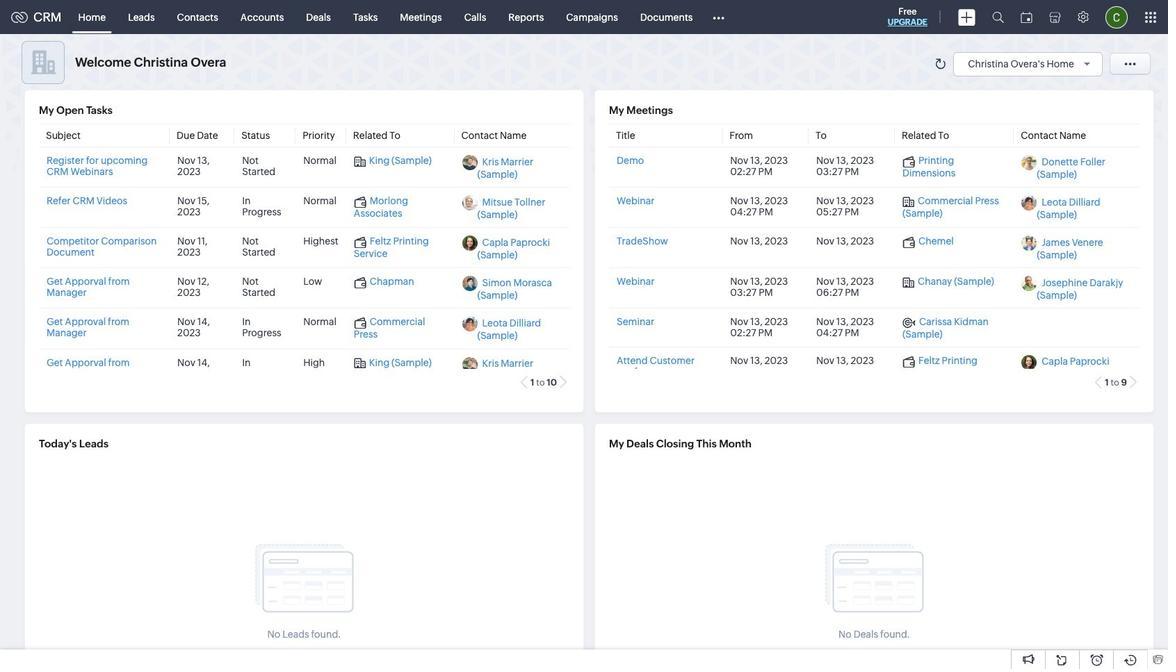 Task type: describe. For each thing, give the bounding box(es) containing it.
search element
[[984, 0, 1013, 34]]



Task type: vqa. For each thing, say whether or not it's contained in the screenshot.
Profile element on the right top of the page
yes



Task type: locate. For each thing, give the bounding box(es) containing it.
search image
[[993, 11, 1004, 23]]

profile element
[[1098, 0, 1136, 34]]

create menu image
[[958, 9, 976, 25]]

Other Modules field
[[704, 6, 734, 28]]

create menu element
[[950, 0, 984, 34]]

calendar image
[[1021, 11, 1033, 23]]

profile image
[[1106, 6, 1128, 28]]

logo image
[[11, 11, 28, 23]]



